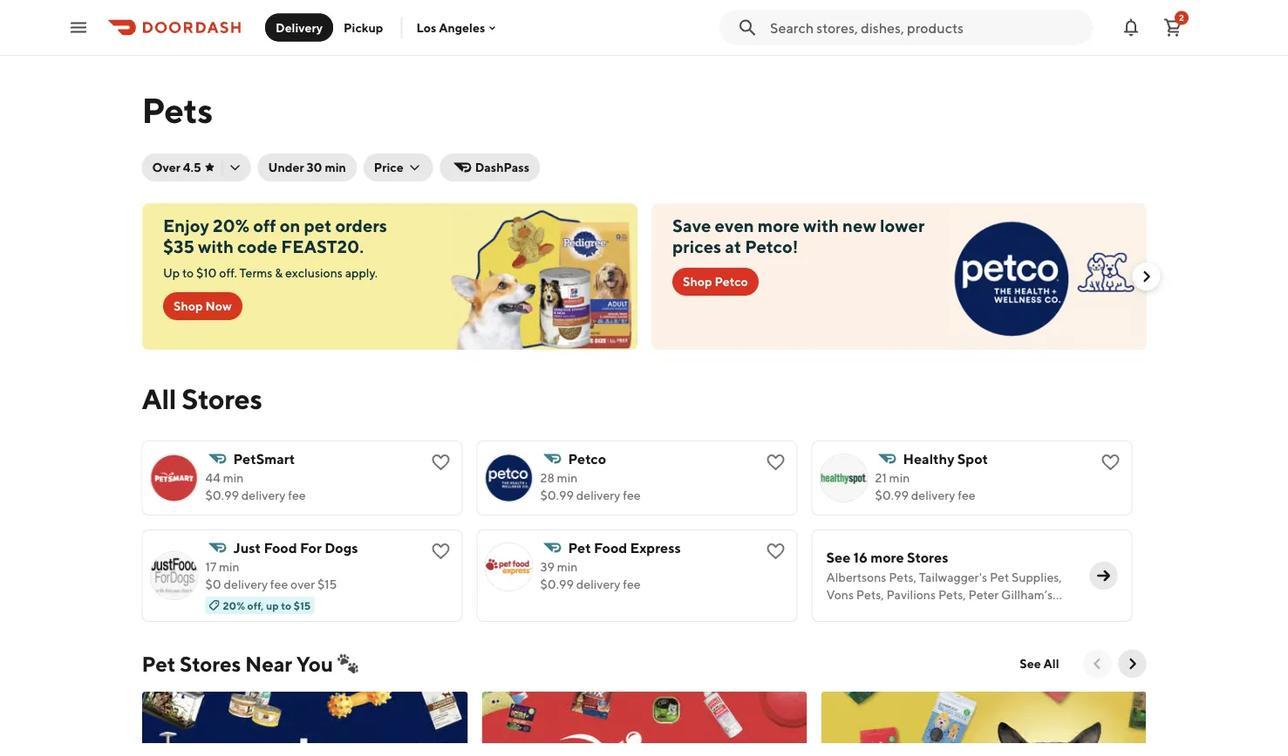 Task type: describe. For each thing, give the bounding box(es) containing it.
$0.99 for petco
[[541, 488, 574, 503]]

pet inside the see 16 more stores albertsons pets, tailwagger's pet supplies, vons pets, pavilions pets, peter gillham's nutrition center, cvs, dashmart, sprouts farmers market, rite aid, walgreens
[[990, 570, 1010, 585]]

$0.99 for healthy spot
[[876, 488, 909, 503]]

see all
[[1020, 657, 1060, 671]]

39 min $0.99 delivery fee
[[541, 560, 641, 592]]

aid,
[[945, 623, 967, 637]]

just
[[233, 540, 261, 556]]

spot
[[958, 451, 989, 467]]

2 horizontal spatial pets,
[[939, 588, 966, 602]]

enjoy 20% off on pet orders $35 with code feast20. up to $10 off. terms & exclusions apply.
[[163, 216, 387, 280]]

$35
[[163, 236, 194, 257]]

pavilions
[[887, 588, 936, 602]]

see for 16
[[827, 549, 851, 566]]

healthy
[[903, 451, 955, 467]]

under
[[268, 160, 304, 175]]

delivery for petco
[[577, 488, 621, 503]]

off.
[[219, 266, 237, 280]]

min for pet food express
[[557, 560, 578, 574]]

farmers
[[827, 623, 871, 637]]

petsmart
[[233, 451, 295, 467]]

rite
[[919, 623, 942, 637]]

vons
[[827, 588, 854, 602]]

dashmart,
[[954, 605, 1012, 619]]

terms
[[239, 266, 272, 280]]

21
[[876, 471, 887, 485]]

you
[[296, 651, 333, 676]]

save
[[672, 216, 711, 236]]

1 horizontal spatial all
[[1044, 657, 1060, 671]]

pet stores near you 🐾 link
[[142, 650, 358, 678]]

dashpass button
[[440, 154, 540, 181]]

orders
[[335, 216, 387, 236]]

with inside enjoy 20% off on pet orders $35 with code feast20. up to $10 off. terms & exclusions apply.
[[198, 236, 233, 257]]

stores for all stores
[[182, 382, 262, 415]]

food for just
[[264, 540, 297, 556]]

see 16 more stores albertsons pets, tailwagger's pet supplies, vons pets, pavilions pets, peter gillham's nutrition center, cvs, dashmart, sprouts farmers market, rite aid, walgreens
[[827, 549, 1062, 637]]

code
[[237, 236, 277, 257]]

peter
[[969, 588, 999, 602]]

39
[[541, 560, 555, 574]]

up
[[163, 266, 179, 280]]

up
[[266, 599, 279, 612]]

fee for just food for dogs
[[270, 577, 288, 592]]

now
[[205, 299, 232, 313]]

los angeles
[[417, 20, 485, 35]]

albertsons
[[827, 570, 887, 585]]

pickup
[[344, 20, 383, 34]]

pet
[[304, 216, 331, 236]]

20% inside enjoy 20% off on pet orders $35 with code feast20. up to $10 off. terms & exclusions apply.
[[212, 216, 249, 236]]

more for stores
[[871, 549, 904, 566]]

all stores
[[142, 382, 262, 415]]

$10
[[196, 266, 216, 280]]

shop petco button
[[672, 268, 758, 296]]

petco inside shop petco button
[[715, 274, 748, 289]]

shop for shop petco
[[683, 274, 712, 289]]

1 items, open order cart image
[[1163, 17, 1184, 38]]

apply.
[[345, 266, 377, 280]]

center,
[[880, 605, 921, 619]]

for
[[300, 540, 322, 556]]

click to add this store to your saved list image for just food for dogs
[[431, 541, 452, 562]]

delivery
[[276, 20, 323, 34]]

click to add this store to your saved list image for petco
[[766, 452, 787, 473]]

min for just food for dogs
[[219, 560, 240, 574]]

$15 inside 17 min $0 delivery fee over $15
[[317, 577, 337, 592]]

price button
[[364, 154, 433, 181]]

44
[[205, 471, 221, 485]]

20% off, up to $15
[[223, 599, 311, 612]]

see all link
[[1010, 650, 1070, 678]]

off
[[253, 216, 276, 236]]

2 button
[[1156, 10, 1191, 45]]

market,
[[874, 623, 917, 637]]

$0.99 for petsmart
[[205, 488, 239, 503]]

pickup button
[[333, 14, 394, 41]]

over
[[291, 577, 315, 592]]

save even more with new lower prices at petco!
[[672, 216, 925, 257]]

fee for healthy spot
[[958, 488, 976, 503]]

supplies,
[[1012, 570, 1062, 585]]

1 vertical spatial $15
[[294, 599, 311, 612]]

previous button of carousel image
[[1089, 655, 1107, 673]]

shop now button
[[163, 292, 242, 320]]

at
[[725, 236, 741, 257]]

1 horizontal spatial pets,
[[889, 570, 917, 585]]

more for with
[[758, 216, 800, 236]]

over
[[152, 160, 181, 175]]

next button of carousel image
[[1124, 655, 1142, 673]]

over 4.5 button
[[142, 154, 251, 181]]

see for all
[[1020, 657, 1042, 671]]

44 min $0.99 delivery fee
[[205, 471, 306, 503]]

petco!
[[745, 236, 798, 257]]

click to add this store to your saved list image for pet food express
[[766, 541, 787, 562]]

price
[[374, 160, 404, 175]]

off,
[[247, 599, 264, 612]]

0 horizontal spatial all
[[142, 382, 176, 415]]

0 horizontal spatial pets,
[[857, 588, 884, 602]]

even
[[715, 216, 754, 236]]

with inside save even more with new lower prices at petco!
[[803, 216, 839, 236]]

to inside enjoy 20% off on pet orders $35 with code feast20. up to $10 off. terms & exclusions apply.
[[182, 266, 193, 280]]

sprouts
[[1014, 605, 1057, 619]]

click to add this store to your saved list image for petsmart
[[431, 452, 452, 473]]

walgreens
[[969, 623, 1029, 637]]

$0.99 for pet food express
[[541, 577, 574, 592]]

los angeles button
[[417, 20, 499, 35]]

16
[[854, 549, 868, 566]]

Store search: begin typing to search for stores available on DoorDash text field
[[770, 18, 1083, 37]]

delivery for petsmart
[[242, 488, 286, 503]]

pet food express
[[568, 540, 681, 556]]

pets
[[142, 89, 213, 130]]



Task type: locate. For each thing, give the bounding box(es) containing it.
1 horizontal spatial petco
[[715, 274, 748, 289]]

pets, up "pavilions"
[[889, 570, 917, 585]]

0 horizontal spatial more
[[758, 216, 800, 236]]

fee down pet food express
[[623, 577, 641, 592]]

delivery down pet food express
[[577, 577, 621, 592]]

min inside 21 min $0.99 delivery fee
[[890, 471, 910, 485]]

with
[[803, 216, 839, 236], [198, 236, 233, 257]]

1 horizontal spatial $15
[[317, 577, 337, 592]]

pets, down albertsons
[[857, 588, 884, 602]]

$0.99 down the 21
[[876, 488, 909, 503]]

food up 39 min $0.99 delivery fee
[[594, 540, 628, 556]]

1 vertical spatial to
[[281, 599, 291, 612]]

more inside the see 16 more stores albertsons pets, tailwagger's pet supplies, vons pets, pavilions pets, peter gillham's nutrition center, cvs, dashmart, sprouts farmers market, rite aid, walgreens
[[871, 549, 904, 566]]

0 horizontal spatial to
[[182, 266, 193, 280]]

0 vertical spatial 20%
[[212, 216, 249, 236]]

1 vertical spatial petco
[[568, 451, 607, 467]]

20% left off
[[212, 216, 249, 236]]

fee up up
[[270, 577, 288, 592]]

1 horizontal spatial more
[[871, 549, 904, 566]]

delivery inside 21 min $0.99 delivery fee
[[912, 488, 956, 503]]

30
[[307, 160, 322, 175]]

min right 39
[[557, 560, 578, 574]]

fee inside 39 min $0.99 delivery fee
[[623, 577, 641, 592]]

pets,
[[889, 570, 917, 585], [857, 588, 884, 602], [939, 588, 966, 602]]

food for pet
[[594, 540, 628, 556]]

$0.99 down 39
[[541, 577, 574, 592]]

pet for pet food express
[[568, 540, 591, 556]]

0 vertical spatial pet
[[568, 540, 591, 556]]

28 min $0.99 delivery fee
[[541, 471, 641, 503]]

delivery down petsmart
[[242, 488, 286, 503]]

more up petco! at the top of page
[[758, 216, 800, 236]]

0 horizontal spatial click to add this store to your saved list image
[[766, 541, 787, 562]]

see inside see all link
[[1020, 657, 1042, 671]]

to
[[182, 266, 193, 280], [281, 599, 291, 612]]

min
[[325, 160, 346, 175], [223, 471, 244, 485], [557, 471, 578, 485], [890, 471, 910, 485], [219, 560, 240, 574], [557, 560, 578, 574]]

next button of carousel image
[[1138, 268, 1156, 285]]

1 vertical spatial stores
[[907, 549, 949, 566]]

click to add this store to your saved list image for healthy spot
[[1101, 452, 1122, 473]]

20%
[[212, 216, 249, 236], [223, 599, 245, 612]]

on
[[279, 216, 300, 236]]

delivery for pet food express
[[577, 577, 621, 592]]

fee
[[288, 488, 306, 503], [623, 488, 641, 503], [958, 488, 976, 503], [270, 577, 288, 592], [623, 577, 641, 592]]

see
[[827, 549, 851, 566], [1020, 657, 1042, 671]]

see all image
[[1095, 567, 1113, 585]]

stores up petsmart
[[182, 382, 262, 415]]

1 vertical spatial click to add this store to your saved list image
[[766, 541, 787, 562]]

near
[[245, 651, 292, 676]]

0 horizontal spatial pet
[[142, 651, 176, 676]]

$0.99 inside 28 min $0.99 delivery fee
[[541, 488, 574, 503]]

pets, down tailwagger's
[[939, 588, 966, 602]]

0 vertical spatial to
[[182, 266, 193, 280]]

min for petco
[[557, 471, 578, 485]]

click to add this store to your saved list image
[[1101, 452, 1122, 473], [766, 541, 787, 562]]

1 vertical spatial all
[[1044, 657, 1060, 671]]

$0.99 down 44
[[205, 488, 239, 503]]

28
[[541, 471, 555, 485]]

fee for petco
[[623, 488, 641, 503]]

1 horizontal spatial to
[[281, 599, 291, 612]]

pet for pet stores near you 🐾
[[142, 651, 176, 676]]

delivery inside 17 min $0 delivery fee over $15
[[224, 577, 268, 592]]

0 vertical spatial $15
[[317, 577, 337, 592]]

fee for pet food express
[[623, 577, 641, 592]]

shop for shop now
[[173, 299, 203, 313]]

dashpass
[[475, 160, 530, 175]]

$0
[[205, 577, 221, 592]]

nutrition
[[827, 605, 877, 619]]

delivery button
[[265, 14, 333, 41]]

more right 16
[[871, 549, 904, 566]]

with left the 'new'
[[803, 216, 839, 236]]

0 horizontal spatial $15
[[294, 599, 311, 612]]

$0.99 inside 44 min $0.99 delivery fee
[[205, 488, 239, 503]]

0 vertical spatial with
[[803, 216, 839, 236]]

fee down petsmart
[[288, 488, 306, 503]]

17
[[205, 560, 217, 574]]

open menu image
[[68, 17, 89, 38]]

shop now
[[173, 299, 232, 313]]

prices
[[672, 236, 721, 257]]

with up $10 at the top left of page
[[198, 236, 233, 257]]

tailwagger's
[[919, 570, 988, 585]]

1 horizontal spatial with
[[803, 216, 839, 236]]

fee down spot
[[958, 488, 976, 503]]

pet stores near you 🐾
[[142, 651, 358, 676]]

delivery up off,
[[224, 577, 268, 592]]

angeles
[[439, 20, 485, 35]]

shop petco
[[683, 274, 748, 289]]

2
[[1180, 13, 1185, 23]]

min for healthy spot
[[890, 471, 910, 485]]

2 vertical spatial stores
[[180, 651, 241, 676]]

0 vertical spatial stores
[[182, 382, 262, 415]]

1 food from the left
[[264, 540, 297, 556]]

delivery
[[242, 488, 286, 503], [577, 488, 621, 503], [912, 488, 956, 503], [224, 577, 268, 592], [577, 577, 621, 592]]

min inside 17 min $0 delivery fee over $15
[[219, 560, 240, 574]]

enjoy
[[163, 216, 209, 236]]

fee inside 17 min $0 delivery fee over $15
[[270, 577, 288, 592]]

$15
[[317, 577, 337, 592], [294, 599, 311, 612]]

just food for dogs
[[233, 540, 358, 556]]

fee inside 21 min $0.99 delivery fee
[[958, 488, 976, 503]]

shop down the prices
[[683, 274, 712, 289]]

under 30 min
[[268, 160, 346, 175]]

1 vertical spatial shop
[[173, 299, 203, 313]]

petco down at
[[715, 274, 748, 289]]

0 horizontal spatial see
[[827, 549, 851, 566]]

petco
[[715, 274, 748, 289], [568, 451, 607, 467]]

stores up tailwagger's
[[907, 549, 949, 566]]

4.5
[[183, 160, 201, 175]]

min right 17
[[219, 560, 240, 574]]

min inside 28 min $0.99 delivery fee
[[557, 471, 578, 485]]

exclusions
[[285, 266, 342, 280]]

stores inside the see 16 more stores albertsons pets, tailwagger's pet supplies, vons pets, pavilions pets, peter gillham's nutrition center, cvs, dashmart, sprouts farmers market, rite aid, walgreens
[[907, 549, 949, 566]]

cvs,
[[923, 605, 951, 619]]

under 30 min button
[[258, 154, 357, 181]]

1 vertical spatial more
[[871, 549, 904, 566]]

0 vertical spatial shop
[[683, 274, 712, 289]]

stores for pet stores near you 🐾
[[180, 651, 241, 676]]

0 vertical spatial petco
[[715, 274, 748, 289]]

21 min $0.99 delivery fee
[[876, 471, 976, 503]]

delivery inside 39 min $0.99 delivery fee
[[577, 577, 621, 592]]

fee up pet food express
[[623, 488, 641, 503]]

2 horizontal spatial pet
[[990, 570, 1010, 585]]

1 horizontal spatial pet
[[568, 540, 591, 556]]

delivery up pet food express
[[577, 488, 621, 503]]

20% left off,
[[223, 599, 245, 612]]

🐾
[[337, 651, 358, 676]]

17 min $0 delivery fee over $15
[[205, 560, 337, 592]]

gillham's
[[1002, 588, 1053, 602]]

food
[[264, 540, 297, 556], [594, 540, 628, 556]]

2 food from the left
[[594, 540, 628, 556]]

1 vertical spatial see
[[1020, 657, 1042, 671]]

$15 right over
[[317, 577, 337, 592]]

0 horizontal spatial petco
[[568, 451, 607, 467]]

$0.99 inside 21 min $0.99 delivery fee
[[876, 488, 909, 503]]

click to add this store to your saved list image
[[431, 452, 452, 473], [766, 452, 787, 473], [431, 541, 452, 562]]

fee inside 44 min $0.99 delivery fee
[[288, 488, 306, 503]]

2 vertical spatial pet
[[142, 651, 176, 676]]

petco up 28 min $0.99 delivery fee
[[568, 451, 607, 467]]

$15 down over
[[294, 599, 311, 612]]

min right the 21
[[890, 471, 910, 485]]

los
[[417, 20, 437, 35]]

1 horizontal spatial food
[[594, 540, 628, 556]]

1 vertical spatial pet
[[990, 570, 1010, 585]]

dogs
[[325, 540, 358, 556]]

0 vertical spatial more
[[758, 216, 800, 236]]

min inside 44 min $0.99 delivery fee
[[223, 471, 244, 485]]

see inside the see 16 more stores albertsons pets, tailwagger's pet supplies, vons pets, pavilions pets, peter gillham's nutrition center, cvs, dashmart, sprouts farmers market, rite aid, walgreens
[[827, 549, 851, 566]]

0 horizontal spatial shop
[[173, 299, 203, 313]]

delivery for just food for dogs
[[224, 577, 268, 592]]

$0.99 down 28 in the left bottom of the page
[[541, 488, 574, 503]]

lower
[[880, 216, 925, 236]]

notification bell image
[[1121, 17, 1142, 38]]

min inside 39 min $0.99 delivery fee
[[557, 560, 578, 574]]

min right 28 in the left bottom of the page
[[557, 471, 578, 485]]

1 vertical spatial 20%
[[223, 599, 245, 612]]

1 vertical spatial with
[[198, 236, 233, 257]]

shop
[[683, 274, 712, 289], [173, 299, 203, 313]]

stores left near
[[180, 651, 241, 676]]

shop left now
[[173, 299, 203, 313]]

delivery for healthy spot
[[912, 488, 956, 503]]

1 horizontal spatial see
[[1020, 657, 1042, 671]]

more inside save even more with new lower prices at petco!
[[758, 216, 800, 236]]

over 4.5
[[152, 160, 201, 175]]

0 vertical spatial all
[[142, 382, 176, 415]]

express
[[630, 540, 681, 556]]

1 horizontal spatial click to add this store to your saved list image
[[1101, 452, 1122, 473]]

feast20.
[[281, 236, 364, 257]]

min right 30
[[325, 160, 346, 175]]

min inside button
[[325, 160, 346, 175]]

$0.99 inside 39 min $0.99 delivery fee
[[541, 577, 574, 592]]

0 vertical spatial click to add this store to your saved list image
[[1101, 452, 1122, 473]]

healthy spot
[[903, 451, 989, 467]]

see down the walgreens
[[1020, 657, 1042, 671]]

pet
[[568, 540, 591, 556], [990, 570, 1010, 585], [142, 651, 176, 676]]

new
[[842, 216, 876, 236]]

fee for petsmart
[[288, 488, 306, 503]]

fee inside 28 min $0.99 delivery fee
[[623, 488, 641, 503]]

see left 16
[[827, 549, 851, 566]]

0 horizontal spatial with
[[198, 236, 233, 257]]

food up 17 min $0 delivery fee over $15
[[264, 540, 297, 556]]

&
[[275, 266, 282, 280]]

1 horizontal spatial shop
[[683, 274, 712, 289]]

more
[[758, 216, 800, 236], [871, 549, 904, 566]]

delivery inside 28 min $0.99 delivery fee
[[577, 488, 621, 503]]

0 horizontal spatial food
[[264, 540, 297, 556]]

delivery inside 44 min $0.99 delivery fee
[[242, 488, 286, 503]]

delivery down the healthy
[[912, 488, 956, 503]]

min right 44
[[223, 471, 244, 485]]

0 vertical spatial see
[[827, 549, 851, 566]]

min for petsmart
[[223, 471, 244, 485]]



Task type: vqa. For each thing, say whether or not it's contained in the screenshot.
Healthy Spot's $0.99
yes



